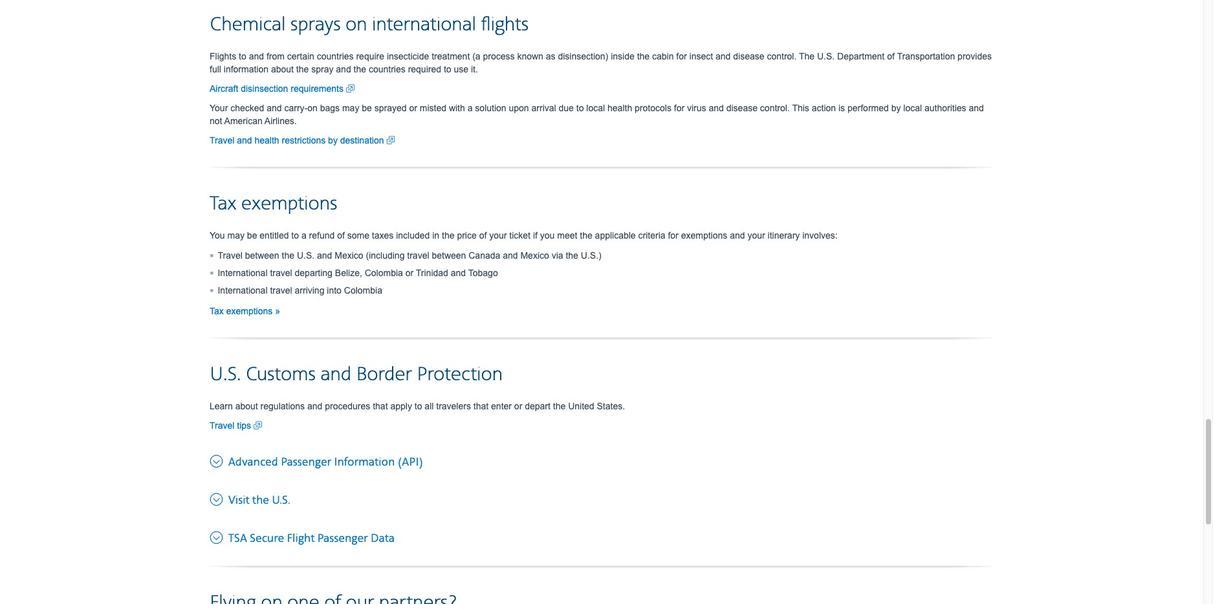 Task type: vqa. For each thing, say whether or not it's contained in the screenshot.
newpage icon to the right
yes



Task type: locate. For each thing, give the bounding box(es) containing it.
colombia down (including
[[365, 268, 403, 278]]

chemical
[[210, 13, 286, 37]]

1 horizontal spatial be
[[362, 103, 372, 113]]

cabin
[[652, 51, 674, 61]]

and up procedures
[[321, 363, 351, 387]]

for left virus
[[674, 103, 685, 113]]

mexico up "belize,"
[[335, 250, 363, 261]]

travel
[[407, 250, 429, 261], [270, 268, 292, 278], [270, 285, 292, 296]]

u.s. inside flights to and from certain countries require insecticide treatment (a process known as disinsection) inside the cabin for insect and disease control. the u.s. department of transportation provides full information about the spray and the countries required to use it.
[[817, 51, 835, 61]]

of left some
[[337, 230, 345, 241]]

expand image for visit
[[210, 490, 226, 507]]

misted
[[420, 103, 447, 113]]

1 vertical spatial about
[[235, 401, 258, 411]]

tax exemptions link
[[210, 306, 280, 316]]

1 vertical spatial international
[[218, 285, 268, 296]]

to right entitled
[[291, 230, 299, 241]]

data
[[371, 532, 395, 546]]

between
[[245, 250, 279, 261], [432, 250, 466, 261]]

1 your from the left
[[489, 230, 507, 241]]

1 horizontal spatial countries
[[369, 64, 406, 74]]

1 vertical spatial for
[[674, 103, 685, 113]]

travelers
[[436, 401, 471, 411]]

between down in
[[432, 250, 466, 261]]

chemical sprays on international flights
[[210, 13, 529, 37]]

travel down learn
[[210, 421, 235, 431]]

required
[[408, 64, 441, 74]]

0 horizontal spatial on
[[308, 103, 318, 113]]

travel between the u.s. and mexico (including travel between canada and mexico via the u.s.)
[[218, 250, 602, 261]]

expand image left visit
[[210, 490, 226, 507]]

in
[[433, 230, 440, 241]]

countries up "spray"
[[317, 51, 354, 61]]

control. left the
[[767, 51, 797, 61]]

regulations
[[261, 401, 305, 411]]

visit the u.s.
[[228, 494, 290, 508]]

2 expand image from the top
[[210, 490, 226, 507]]

flights to and from certain countries require insecticide treatment (a process known as disinsection) inside the cabin for insect and disease control. the u.s. department of transportation provides full information about the spray and the countries required to use it.
[[210, 51, 992, 74]]

travel inside travel and health restrictions by destination link
[[210, 135, 235, 145]]

entitled
[[260, 230, 289, 241]]

1 horizontal spatial local
[[904, 103, 922, 113]]

to right due on the top
[[577, 103, 584, 113]]

0 horizontal spatial about
[[235, 401, 258, 411]]

0 vertical spatial be
[[362, 103, 372, 113]]

price
[[457, 230, 477, 241]]

1 vertical spatial newpage image
[[387, 134, 395, 147]]

expand image left tsa
[[210, 528, 226, 545]]

2 vertical spatial exemptions
[[226, 306, 273, 316]]

disease right insect
[[734, 51, 765, 61]]

travel up the "international travel arriving into colombia"
[[270, 268, 292, 278]]

1 horizontal spatial between
[[432, 250, 466, 261]]

1 expand image from the top
[[210, 452, 226, 469]]

0 vertical spatial about
[[271, 64, 294, 74]]

the
[[637, 51, 650, 61], [296, 64, 309, 74], [354, 64, 366, 74], [442, 230, 455, 241], [580, 230, 593, 241], [282, 250, 295, 261], [566, 250, 579, 261], [553, 401, 566, 411], [252, 494, 269, 508]]

control. inside your checked and carry-on bags may be sprayed or misted with a solution upon arrival due to local health protocols for virus and disease control. this action is performed by local authorities and not american airlines.
[[760, 103, 790, 113]]

0 vertical spatial newpage image
[[346, 82, 355, 95]]

1 horizontal spatial a
[[468, 103, 473, 113]]

tax
[[210, 192, 236, 216], [210, 306, 224, 316]]

be
[[362, 103, 372, 113], [247, 230, 257, 241]]

expand image inside visit the u.s. link
[[210, 490, 226, 507]]

may inside your checked and carry-on bags may be sprayed or misted with a solution upon arrival due to local health protocols for virus and disease control. this action is performed by local authorities and not american airlines.
[[342, 103, 359, 113]]

mexico down if
[[521, 250, 549, 261]]

countries down require
[[369, 64, 406, 74]]

by inside your checked and carry-on bags may be sprayed or misted with a solution upon arrival due to local health protocols for virus and disease control. this action is performed by local authorities and not american airlines.
[[892, 103, 901, 113]]

procedures
[[325, 401, 370, 411]]

for
[[677, 51, 687, 61], [674, 103, 685, 113], [668, 230, 679, 241]]

it.
[[471, 64, 478, 74]]

states.
[[597, 401, 625, 411]]

1 vertical spatial health
[[255, 135, 279, 145]]

2 horizontal spatial of
[[887, 51, 895, 61]]

or left misted
[[409, 103, 417, 113]]

that left "apply" at the left
[[373, 401, 388, 411]]

1 tax exemptions from the top
[[210, 192, 338, 216]]

0 vertical spatial colombia
[[365, 268, 403, 278]]

1 vertical spatial tax
[[210, 306, 224, 316]]

1 vertical spatial exemptions
[[681, 230, 728, 241]]

about up tips
[[235, 401, 258, 411]]

by right restrictions
[[328, 135, 338, 145]]

united
[[568, 401, 595, 411]]

the left cabin
[[637, 51, 650, 61]]

advanced passenger information (api)
[[228, 455, 424, 470]]

exemptions up entitled
[[241, 192, 338, 216]]

included
[[396, 230, 430, 241]]

0 horizontal spatial local
[[587, 103, 605, 113]]

u.s. up learn
[[210, 363, 241, 387]]

2 vertical spatial travel
[[210, 421, 235, 431]]

1 vertical spatial colombia
[[344, 285, 382, 296]]

you may be entitled to a refund of some taxes included in the price of your ticket if you meet the applicable criteria for exemptions and your itinerary involves:
[[210, 230, 838, 241]]

1 vertical spatial tax exemptions
[[210, 306, 275, 316]]

or right the enter
[[514, 401, 523, 411]]

0 vertical spatial passenger
[[281, 455, 332, 470]]

and right virus
[[709, 103, 724, 113]]

2 vertical spatial expand image
[[210, 528, 226, 545]]

local left authorities
[[904, 103, 922, 113]]

0 vertical spatial tax
[[210, 192, 236, 216]]

expand image
[[210, 452, 226, 469], [210, 490, 226, 507], [210, 528, 226, 545]]

for inside your checked and carry-on bags may be sprayed or misted with a solution upon arrival due to local health protocols for virus and disease control. this action is performed by local authorities and not american airlines.
[[674, 103, 685, 113]]

insecticide
[[387, 51, 429, 61]]

2 vertical spatial travel
[[270, 285, 292, 296]]

0 vertical spatial may
[[342, 103, 359, 113]]

travel inside travel tips link
[[210, 421, 235, 431]]

exemptions
[[241, 192, 338, 216], [681, 230, 728, 241], [226, 306, 273, 316]]

travel left 'arriving'
[[270, 285, 292, 296]]

be left sprayed
[[362, 103, 372, 113]]

not
[[210, 116, 222, 126]]

the right visit
[[252, 494, 269, 508]]

from
[[267, 51, 285, 61]]

0 horizontal spatial that
[[373, 401, 388, 411]]

colombia for into
[[344, 285, 382, 296]]

2 that from the left
[[474, 401, 489, 411]]

a left refund
[[302, 230, 307, 241]]

travel for travel and health restrictions by destination
[[210, 135, 235, 145]]

health down the "airlines."
[[255, 135, 279, 145]]

tax exemptions
[[210, 192, 338, 216], [210, 306, 275, 316]]

travel down not
[[210, 135, 235, 145]]

belize,
[[335, 268, 362, 278]]

your left ticket
[[489, 230, 507, 241]]

of right 'department'
[[887, 51, 895, 61]]

disease right virus
[[727, 103, 758, 113]]

into
[[327, 285, 342, 296]]

to down treatment
[[444, 64, 451, 74]]

1 international from the top
[[218, 268, 268, 278]]

health left protocols
[[608, 103, 632, 113]]

newpage image right destination
[[387, 134, 395, 147]]

0 vertical spatial a
[[468, 103, 473, 113]]

the down entitled
[[282, 250, 295, 261]]

disinsection)
[[558, 51, 609, 61]]

1 horizontal spatial on
[[346, 13, 367, 37]]

a inside your checked and carry-on bags may be sprayed or misted with a solution upon arrival due to local health protocols for virus and disease control. this action is performed by local authorities and not american airlines.
[[468, 103, 473, 113]]

flights
[[210, 51, 236, 61]]

travel for travel tips
[[210, 421, 235, 431]]

on up require
[[346, 13, 367, 37]]

for right criteria
[[668, 230, 679, 241]]

0 horizontal spatial countries
[[317, 51, 354, 61]]

for right cabin
[[677, 51, 687, 61]]

0 vertical spatial by
[[892, 103, 901, 113]]

1 horizontal spatial newpage image
[[387, 134, 395, 147]]

bags
[[320, 103, 340, 113]]

2 vertical spatial or
[[514, 401, 523, 411]]

international travel arriving into colombia
[[218, 285, 382, 296]]

0 vertical spatial control.
[[767, 51, 797, 61]]

0 vertical spatial disease
[[734, 51, 765, 61]]

about down from
[[271, 64, 294, 74]]

u.s. customs and border protection
[[210, 363, 503, 387]]

0 horizontal spatial a
[[302, 230, 307, 241]]

0 horizontal spatial mexico
[[335, 250, 363, 261]]

be left entitled
[[247, 230, 257, 241]]

spray
[[311, 64, 334, 74]]

via
[[552, 250, 563, 261]]

tsa secure flight passenger data
[[228, 532, 395, 546]]

a
[[468, 103, 473, 113], [302, 230, 307, 241]]

1 horizontal spatial may
[[342, 103, 359, 113]]

to up information on the left of the page
[[239, 51, 246, 61]]

1 between from the left
[[245, 250, 279, 261]]

your left "itinerary" in the top right of the page
[[748, 230, 765, 241]]

newpage image
[[254, 419, 262, 432]]

0 vertical spatial expand image
[[210, 452, 226, 469]]

between down entitled
[[245, 250, 279, 261]]

2 tax exemptions from the top
[[210, 306, 275, 316]]

may right you on the top left
[[228, 230, 245, 241]]

1 vertical spatial may
[[228, 230, 245, 241]]

0 vertical spatial countries
[[317, 51, 354, 61]]

1 vertical spatial by
[[328, 135, 338, 145]]

0 vertical spatial tax exemptions
[[210, 192, 338, 216]]

0 vertical spatial or
[[409, 103, 417, 113]]

0 vertical spatial international
[[218, 268, 268, 278]]

1 vertical spatial be
[[247, 230, 257, 241]]

mexico
[[335, 250, 363, 261], [521, 250, 549, 261]]

travel down you on the top left
[[218, 250, 243, 261]]

0 vertical spatial travel
[[210, 135, 235, 145]]

travel for belize,
[[270, 268, 292, 278]]

countries
[[317, 51, 354, 61], [369, 64, 406, 74]]

and left "itinerary" in the top right of the page
[[730, 230, 745, 241]]

u.s. up secure
[[272, 494, 290, 508]]

control. left this on the right top of the page
[[760, 103, 790, 113]]

0 vertical spatial health
[[608, 103, 632, 113]]

1 horizontal spatial by
[[892, 103, 901, 113]]

secure
[[250, 532, 284, 546]]

(a
[[473, 51, 481, 61]]

health
[[608, 103, 632, 113], [255, 135, 279, 145]]

3 expand image from the top
[[210, 528, 226, 545]]

to inside your checked and carry-on bags may be sprayed or misted with a solution upon arrival due to local health protocols for virus and disease control. this action is performed by local authorities and not american airlines.
[[577, 103, 584, 113]]

expand image left advanced
[[210, 452, 226, 469]]

2 tax from the top
[[210, 306, 224, 316]]

travel down "included"
[[407, 250, 429, 261]]

insect
[[690, 51, 713, 61]]

passenger
[[281, 455, 332, 470], [317, 532, 368, 546]]

your checked and carry-on bags may be sprayed or misted with a solution upon arrival due to local health protocols for virus and disease control. this action is performed by local authorities and not american airlines.
[[210, 103, 984, 126]]

that left the enter
[[474, 401, 489, 411]]

1 vertical spatial travel
[[218, 250, 243, 261]]

depart
[[525, 401, 551, 411]]

your
[[489, 230, 507, 241], [748, 230, 765, 241]]

requirements
[[291, 83, 344, 94]]

1 horizontal spatial mexico
[[521, 250, 549, 261]]

0 horizontal spatial newpage image
[[346, 82, 355, 95]]

0 horizontal spatial your
[[489, 230, 507, 241]]

of right the price
[[479, 230, 487, 241]]

inside
[[611, 51, 635, 61]]

learn about regulations and procedures that apply to all travelers that enter or depart the united states.
[[210, 401, 625, 411]]

the right meet on the top left of page
[[580, 230, 593, 241]]

international
[[218, 268, 268, 278], [218, 285, 268, 296]]

or down travel between the u.s. and mexico (including travel between canada and mexico via the u.s.)
[[406, 268, 414, 278]]

tax exemptions down the "international travel arriving into colombia"
[[210, 306, 275, 316]]

colombia down international travel departing belize, colombia or trinidad and tobago
[[344, 285, 382, 296]]

1 horizontal spatial about
[[271, 64, 294, 74]]

u.s. right the
[[817, 51, 835, 61]]

expand image inside 'advanced passenger information (api)' link
[[210, 452, 226, 469]]

passenger right advanced
[[281, 455, 332, 470]]

0 horizontal spatial between
[[245, 250, 279, 261]]

checked
[[231, 103, 264, 113]]

exemptions down the "international travel arriving into colombia"
[[226, 306, 273, 316]]

passenger left the data
[[317, 532, 368, 546]]

exemptions right criteria
[[681, 230, 728, 241]]

expand image for advanced
[[210, 452, 226, 469]]

u.s.)
[[581, 250, 602, 261]]

and left tobago
[[451, 268, 466, 278]]

on left the bags
[[308, 103, 318, 113]]

1 vertical spatial disease
[[727, 103, 758, 113]]

the
[[799, 51, 815, 61]]

carry-
[[284, 103, 308, 113]]

2 international from the top
[[218, 285, 268, 296]]

1 horizontal spatial your
[[748, 230, 765, 241]]

may right the bags
[[342, 103, 359, 113]]

1 vertical spatial control.
[[760, 103, 790, 113]]

transportation
[[897, 51, 955, 61]]

1 horizontal spatial that
[[474, 401, 489, 411]]

1 vertical spatial expand image
[[210, 490, 226, 507]]

expand image inside tsa secure flight passenger data link
[[210, 528, 226, 545]]

learn
[[210, 401, 233, 411]]

and
[[249, 51, 264, 61], [716, 51, 731, 61], [336, 64, 351, 74], [267, 103, 282, 113], [709, 103, 724, 113], [969, 103, 984, 113], [237, 135, 252, 145], [730, 230, 745, 241], [317, 250, 332, 261], [503, 250, 518, 261], [451, 268, 466, 278], [321, 363, 351, 387], [307, 401, 323, 411]]

all
[[425, 401, 434, 411]]

to
[[239, 51, 246, 61], [444, 64, 451, 74], [577, 103, 584, 113], [291, 230, 299, 241], [415, 401, 422, 411]]

newpage image for aircraft disinsection requirements
[[346, 82, 355, 95]]

tsa
[[228, 532, 247, 546]]

local right due on the top
[[587, 103, 605, 113]]

tax exemptions up entitled
[[210, 192, 338, 216]]

a right with
[[468, 103, 473, 113]]

1 vertical spatial travel
[[270, 268, 292, 278]]

2 local from the left
[[904, 103, 922, 113]]

newpage image
[[346, 82, 355, 95], [387, 134, 395, 147]]

travel tips link
[[210, 419, 262, 432]]

1 vertical spatial countries
[[369, 64, 406, 74]]

1 vertical spatial passenger
[[317, 532, 368, 546]]

1 vertical spatial on
[[308, 103, 318, 113]]

1 horizontal spatial health
[[608, 103, 632, 113]]

0 vertical spatial for
[[677, 51, 687, 61]]

newpage image right "requirements" at left
[[346, 82, 355, 95]]

u.s. up departing at the left top of page
[[297, 250, 315, 261]]

by right performed at the right
[[892, 103, 901, 113]]

local
[[587, 103, 605, 113], [904, 103, 922, 113]]



Task type: describe. For each thing, give the bounding box(es) containing it.
and right authorities
[[969, 103, 984, 113]]

visit
[[228, 494, 250, 508]]

aircraft disinsection requirements link
[[210, 82, 355, 95]]

and up information on the left of the page
[[249, 51, 264, 61]]

0 horizontal spatial by
[[328, 135, 338, 145]]

use
[[454, 64, 469, 74]]

information
[[334, 455, 395, 470]]

apply
[[391, 401, 412, 411]]

advanced passenger information (api) link
[[210, 452, 424, 470]]

sprayed
[[375, 103, 407, 113]]

you
[[540, 230, 555, 241]]

ticket
[[510, 230, 531, 241]]

and right insect
[[716, 51, 731, 61]]

protocols
[[635, 103, 672, 113]]

performed
[[848, 103, 889, 113]]

if
[[533, 230, 538, 241]]

travel for travel between the u.s. and mexico (including travel between canada and mexico via the u.s.)
[[218, 250, 243, 261]]

expand image for tsa
[[210, 528, 226, 545]]

is
[[839, 103, 845, 113]]

treatment
[[432, 51, 470, 61]]

international for international travel departing belize, colombia or trinidad and tobago
[[218, 268, 268, 278]]

1 horizontal spatial of
[[479, 230, 487, 241]]

be inside your checked and carry-on bags may be sprayed or misted with a solution upon arrival due to local health protocols for virus and disease control. this action is performed by local authorities and not american airlines.
[[362, 103, 372, 113]]

international travel departing belize, colombia or trinidad and tobago
[[218, 268, 498, 278]]

departing
[[295, 268, 333, 278]]

disease inside flights to and from certain countries require insecticide treatment (a process known as disinsection) inside the cabin for insect and disease control. the u.s. department of transportation provides full information about the spray and the countries required to use it.
[[734, 51, 765, 61]]

aircraft disinsection requirements
[[210, 83, 346, 94]]

0 horizontal spatial of
[[337, 230, 345, 241]]

border
[[356, 363, 412, 387]]

international
[[372, 13, 476, 37]]

or inside your checked and carry-on bags may be sprayed or misted with a solution upon arrival due to local health protocols for virus and disease control. this action is performed by local authorities and not american airlines.
[[409, 103, 417, 113]]

health inside your checked and carry-on bags may be sprayed or misted with a solution upon arrival due to local health protocols for virus and disease control. this action is performed by local authorities and not american airlines.
[[608, 103, 632, 113]]

arrival
[[532, 103, 556, 113]]

applicable
[[595, 230, 636, 241]]

involves:
[[803, 230, 838, 241]]

passenger inside 'advanced passenger information (api)' link
[[281, 455, 332, 470]]

and up the "airlines."
[[267, 103, 282, 113]]

2 between from the left
[[432, 250, 466, 261]]

full
[[210, 64, 221, 74]]

0 vertical spatial on
[[346, 13, 367, 37]]

and down ticket
[[503, 250, 518, 261]]

american
[[224, 116, 263, 126]]

authorities
[[925, 103, 967, 113]]

you
[[210, 230, 225, 241]]

1 local from the left
[[587, 103, 605, 113]]

2 your from the left
[[748, 230, 765, 241]]

meet
[[557, 230, 578, 241]]

2 vertical spatial for
[[668, 230, 679, 241]]

0 horizontal spatial health
[[255, 135, 279, 145]]

tips
[[237, 421, 251, 431]]

1 vertical spatial or
[[406, 268, 414, 278]]

(including
[[366, 250, 405, 261]]

disease inside your checked and carry-on bags may be sprayed or misted with a solution upon arrival due to local health protocols for virus and disease control. this action is performed by local authorities and not american airlines.
[[727, 103, 758, 113]]

arriving
[[295, 285, 325, 296]]

1 vertical spatial a
[[302, 230, 307, 241]]

on inside your checked and carry-on bags may be sprayed or misted with a solution upon arrival due to local health protocols for virus and disease control. this action is performed by local authorities and not american airlines.
[[308, 103, 318, 113]]

airlines.
[[265, 116, 297, 126]]

refund
[[309, 230, 335, 241]]

2 mexico from the left
[[521, 250, 549, 261]]

restrictions
[[282, 135, 326, 145]]

require
[[356, 51, 384, 61]]

this
[[792, 103, 810, 113]]

the right the via on the top of page
[[566, 250, 579, 261]]

1 tax from the top
[[210, 192, 236, 216]]

(api)
[[398, 455, 424, 470]]

the right in
[[442, 230, 455, 241]]

destination
[[340, 135, 384, 145]]

0 vertical spatial travel
[[407, 250, 429, 261]]

the right depart
[[553, 401, 566, 411]]

to left all
[[415, 401, 422, 411]]

0 horizontal spatial may
[[228, 230, 245, 241]]

for inside flights to and from certain countries require insecticide treatment (a process known as disinsection) inside the cabin for insect and disease control. the u.s. department of transportation provides full information about the spray and the countries required to use it.
[[677, 51, 687, 61]]

tobago
[[468, 268, 498, 278]]

known
[[517, 51, 544, 61]]

1 mexico from the left
[[335, 250, 363, 261]]

about inside flights to and from certain countries require insecticide treatment (a process known as disinsection) inside the cabin for insect and disease control. the u.s. department of transportation provides full information about the spray and the countries required to use it.
[[271, 64, 294, 74]]

0 vertical spatial exemptions
[[241, 192, 338, 216]]

colombia for belize,
[[365, 268, 403, 278]]

upon
[[509, 103, 529, 113]]

trinidad
[[416, 268, 448, 278]]

solution
[[475, 103, 507, 113]]

itinerary
[[768, 230, 800, 241]]

canada
[[469, 250, 501, 261]]

tsa secure flight passenger data link
[[210, 528, 395, 547]]

department
[[838, 51, 885, 61]]

control. inside flights to and from certain countries require insecticide treatment (a process known as disinsection) inside the cabin for insect and disease control. the u.s. department of transportation provides full information about the spray and the countries required to use it.
[[767, 51, 797, 61]]

and down american
[[237, 135, 252, 145]]

enter
[[491, 401, 512, 411]]

international for international travel arriving into colombia
[[218, 285, 268, 296]]

your
[[210, 103, 228, 113]]

protection
[[417, 363, 503, 387]]

sprays
[[291, 13, 341, 37]]

provides
[[958, 51, 992, 61]]

taxes
[[372, 230, 394, 241]]

flights
[[481, 13, 529, 37]]

1 that from the left
[[373, 401, 388, 411]]

certain
[[287, 51, 314, 61]]

visit the u.s. link
[[210, 490, 290, 509]]

passenger inside tsa secure flight passenger data link
[[317, 532, 368, 546]]

some
[[347, 230, 370, 241]]

travel and health restrictions by destination link
[[210, 134, 395, 147]]

as
[[546, 51, 556, 61]]

newpage image for travel and health restrictions by destination
[[387, 134, 395, 147]]

aircraft
[[210, 83, 238, 94]]

criteria
[[639, 230, 666, 241]]

and right the regulations
[[307, 401, 323, 411]]

0 horizontal spatial be
[[247, 230, 257, 241]]

of inside flights to and from certain countries require insecticide treatment (a process known as disinsection) inside the cabin for insect and disease control. the u.s. department of transportation provides full information about the spray and the countries required to use it.
[[887, 51, 895, 61]]

information
[[224, 64, 269, 74]]

and right "spray"
[[336, 64, 351, 74]]

the down require
[[354, 64, 366, 74]]

the down "certain" at left top
[[296, 64, 309, 74]]

disinsection
[[241, 83, 288, 94]]

due
[[559, 103, 574, 113]]

travel for into
[[270, 285, 292, 296]]

and down refund
[[317, 250, 332, 261]]

advanced
[[228, 455, 278, 470]]

process
[[483, 51, 515, 61]]

flight
[[287, 532, 315, 546]]

action
[[812, 103, 836, 113]]



